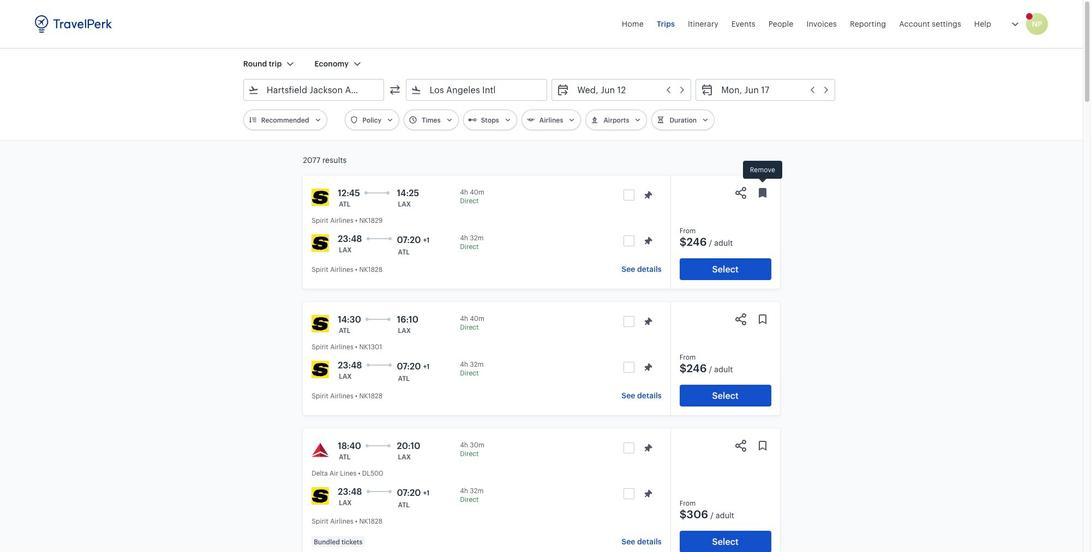 Task type: vqa. For each thing, say whether or not it's contained in the screenshot.
fourth Spirit Airlines image from the top of the page
yes



Task type: locate. For each thing, give the bounding box(es) containing it.
1 vertical spatial spirit airlines image
[[312, 235, 329, 252]]

2 vertical spatial spirit airlines image
[[312, 488, 329, 505]]

spirit airlines image
[[312, 315, 329, 333], [312, 361, 329, 379], [312, 488, 329, 505]]

1 spirit airlines image from the top
[[312, 315, 329, 333]]

delta air lines image
[[312, 442, 329, 459]]

0 vertical spatial spirit airlines image
[[312, 315, 329, 333]]

1 vertical spatial spirit airlines image
[[312, 361, 329, 379]]

0 vertical spatial spirit airlines image
[[312, 189, 329, 206]]

tooltip
[[743, 161, 782, 184]]

spirit airlines image
[[312, 189, 329, 206], [312, 235, 329, 252]]

2 spirit airlines image from the top
[[312, 361, 329, 379]]

From search field
[[259, 81, 370, 99]]



Task type: describe. For each thing, give the bounding box(es) containing it.
To search field
[[422, 81, 532, 99]]

3 spirit airlines image from the top
[[312, 488, 329, 505]]

1 spirit airlines image from the top
[[312, 189, 329, 206]]

Return field
[[714, 81, 830, 99]]

2 spirit airlines image from the top
[[312, 235, 329, 252]]

Depart field
[[570, 81, 686, 99]]



